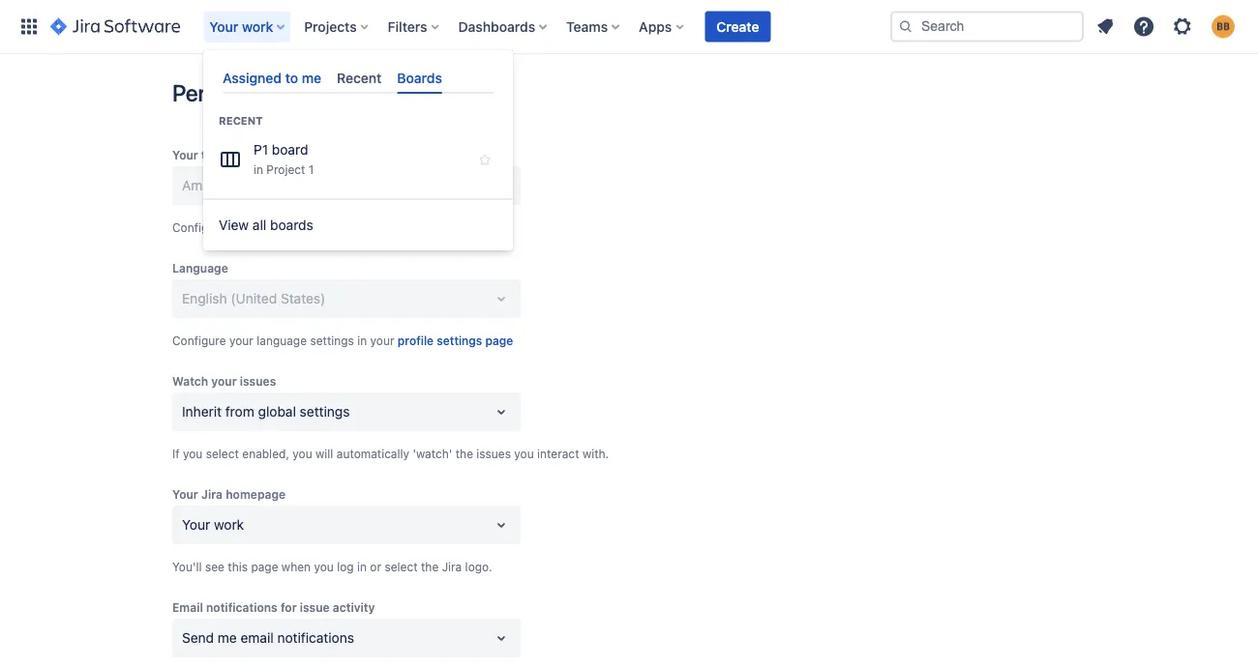 Task type: vqa. For each thing, say whether or not it's contained in the screenshot.
Search or paste a link
no



Task type: describe. For each thing, give the bounding box(es) containing it.
1 open image from the top
[[490, 287, 513, 311]]

project
[[267, 163, 305, 176]]

activity
[[333, 601, 375, 615]]

view all boards
[[219, 217, 313, 233]]

your for issues
[[211, 375, 237, 388]]

inherit
[[182, 404, 222, 420]]

work inside popup button
[[242, 18, 273, 34]]

enabled,
[[242, 447, 289, 461]]

0 vertical spatial jira
[[201, 488, 223, 501]]

email
[[241, 631, 274, 647]]

create
[[717, 18, 759, 34]]

your right boards
[[370, 221, 395, 234]]

you'll
[[172, 560, 202, 574]]

0 horizontal spatial timezone
[[201, 148, 254, 162]]

all
[[253, 217, 266, 233]]

your profile and settings image
[[1212, 15, 1235, 38]]

primary element
[[12, 0, 891, 54]]

you'll see this page when you log in or select the jira logo.
[[172, 560, 492, 574]]

configure your timezone settings in your profile settings page
[[172, 221, 513, 234]]

assigned to me
[[223, 70, 321, 86]]

1 vertical spatial select
[[385, 560, 418, 574]]

board
[[272, 142, 308, 158]]

if you select enabled, you will automatically 'watch' the issues you interact with.
[[172, 447, 609, 461]]

in inside "p1 board in project 1"
[[254, 163, 263, 176]]

p1 board in project 1
[[254, 142, 314, 176]]

1 vertical spatial recent
[[219, 115, 263, 127]]

open image for send me email notifications
[[490, 627, 513, 650]]

profile for configure your language settings in your
[[398, 334, 434, 348]]

p1
[[254, 142, 268, 158]]

appswitcher icon image
[[17, 15, 41, 38]]

1 vertical spatial your work
[[182, 517, 244, 533]]

1 vertical spatial notifications
[[277, 631, 354, 647]]

send
[[182, 631, 214, 647]]

open image
[[490, 174, 513, 197]]

teams
[[566, 18, 608, 34]]

0 horizontal spatial select
[[206, 447, 239, 461]]

personal
[[172, 79, 260, 106]]

filters button
[[382, 11, 447, 42]]

profile for configure your timezone settings in your
[[398, 221, 434, 234]]

logo.
[[465, 560, 492, 574]]

banner containing your work
[[0, 0, 1258, 54]]

0 vertical spatial notifications
[[206, 601, 278, 615]]

view all boards link
[[203, 206, 513, 245]]

interact
[[537, 447, 579, 461]]

open image for inherit from global settings
[[490, 401, 513, 424]]

star p1 board image
[[477, 152, 493, 168]]

in right language
[[357, 334, 367, 348]]

teams button
[[561, 11, 627, 42]]

for
[[281, 601, 297, 615]]

your work button
[[204, 11, 293, 42]]

your up you'll
[[182, 517, 210, 533]]

you right if
[[183, 447, 203, 461]]

tab list containing assigned to me
[[215, 62, 501, 94]]

with.
[[583, 447, 609, 461]]

0 horizontal spatial issues
[[240, 375, 276, 388]]

Search field
[[891, 11, 1084, 42]]

your jira homepage
[[172, 488, 286, 501]]

you left will
[[293, 447, 312, 461]]

you left "log"
[[314, 560, 334, 574]]

issue
[[300, 601, 330, 615]]

automatically
[[337, 447, 410, 461]]

configure your language settings in your profile settings page
[[172, 334, 513, 348]]

apps button
[[633, 11, 691, 42]]



Task type: locate. For each thing, give the bounding box(es) containing it.
page for configure your language settings in your profile settings page
[[485, 334, 513, 348]]

1 horizontal spatial select
[[385, 560, 418, 574]]

this
[[228, 560, 248, 574]]

in down p1
[[254, 163, 263, 176]]

you
[[183, 447, 203, 461], [293, 447, 312, 461], [514, 447, 534, 461], [314, 560, 334, 574]]

profile
[[398, 221, 434, 234], [398, 334, 434, 348]]

timezone
[[201, 148, 254, 162], [257, 221, 307, 234]]

your
[[229, 221, 253, 234], [370, 221, 395, 234], [229, 334, 253, 348], [370, 334, 394, 348], [211, 375, 237, 388]]

2 configure from the top
[[172, 334, 226, 348]]

0 horizontal spatial me
[[218, 631, 237, 647]]

your left language
[[229, 334, 253, 348]]

1 horizontal spatial issues
[[477, 447, 511, 461]]

select up your jira homepage
[[206, 447, 239, 461]]

0 vertical spatial issues
[[240, 375, 276, 388]]

0 vertical spatial select
[[206, 447, 239, 461]]

global
[[258, 404, 296, 420]]

assigned
[[223, 70, 282, 86]]

0 horizontal spatial recent
[[219, 115, 263, 127]]

work up assigned
[[242, 18, 273, 34]]

0 vertical spatial timezone
[[201, 148, 254, 162]]

select right the or
[[385, 560, 418, 574]]

open image
[[490, 287, 513, 311], [490, 401, 513, 424], [490, 514, 513, 537], [490, 627, 513, 650]]

you left interact
[[514, 447, 534, 461]]

me right to
[[302, 70, 321, 86]]

email
[[172, 601, 203, 615]]

your work up assigned
[[209, 18, 273, 34]]

2 open image from the top
[[490, 401, 513, 424]]

if
[[172, 447, 180, 461]]

notifications image
[[1094, 15, 1117, 38]]

view
[[219, 217, 249, 233]]

jira software image
[[50, 15, 180, 38], [50, 15, 180, 38]]

select
[[206, 447, 239, 461], [385, 560, 418, 574]]

homepage
[[226, 488, 286, 501]]

configure for configure your language settings in your
[[172, 334, 226, 348]]

in left the or
[[357, 560, 367, 574]]

2 vertical spatial page
[[251, 560, 278, 574]]

help image
[[1133, 15, 1156, 38]]

1 vertical spatial work
[[214, 517, 244, 533]]

3 open image from the top
[[490, 514, 513, 537]]

the right 'watch'
[[456, 447, 473, 461]]

dashboards button
[[453, 11, 555, 42]]

your work down your jira homepage
[[182, 517, 244, 533]]

will
[[316, 447, 333, 461]]

banner
[[0, 0, 1258, 54]]

configure up watch
[[172, 334, 226, 348]]

1 vertical spatial jira
[[442, 560, 462, 574]]

timezone left board on the left top of the page
[[201, 148, 254, 162]]

1
[[309, 163, 314, 176]]

timezone right view
[[257, 221, 307, 234]]

in
[[254, 163, 263, 176], [357, 221, 367, 234], [357, 334, 367, 348], [357, 560, 367, 574]]

your work
[[209, 18, 273, 34], [182, 517, 244, 533]]

dashboards
[[458, 18, 535, 34]]

1 horizontal spatial jira
[[442, 560, 462, 574]]

language
[[257, 334, 307, 348]]

open image up logo.
[[490, 514, 513, 537]]

configure
[[172, 221, 226, 234], [172, 334, 226, 348]]

configure for configure your timezone settings in your
[[172, 221, 226, 234]]

0 vertical spatial configure
[[172, 221, 226, 234]]

1 configure from the top
[[172, 221, 226, 234]]

the left logo.
[[421, 560, 439, 574]]

your timezone
[[172, 148, 254, 162]]

1 vertical spatial the
[[421, 560, 439, 574]]

notifications
[[206, 601, 278, 615], [277, 631, 354, 647]]

personal settings
[[172, 79, 346, 106]]

the
[[456, 447, 473, 461], [421, 560, 439, 574]]

issues up inherit from global settings
[[240, 375, 276, 388]]

0 vertical spatial profile
[[398, 221, 434, 234]]

filters
[[388, 18, 427, 34]]

1 vertical spatial me
[[218, 631, 237, 647]]

your down personal at left
[[172, 148, 198, 162]]

your down if
[[172, 488, 198, 501]]

your for language
[[229, 334, 253, 348]]

0 horizontal spatial the
[[421, 560, 439, 574]]

log
[[337, 560, 354, 574]]

your work inside your work popup button
[[209, 18, 273, 34]]

language
[[172, 261, 228, 275]]

recent down the projects popup button
[[337, 70, 382, 86]]

0 vertical spatial me
[[302, 70, 321, 86]]

settings
[[265, 79, 346, 106], [310, 221, 354, 234], [437, 221, 482, 234], [310, 334, 354, 348], [437, 334, 482, 348], [300, 404, 350, 420]]

profile settings page link
[[398, 331, 513, 350]]

issues right 'watch'
[[477, 447, 511, 461]]

1 horizontal spatial recent
[[337, 70, 382, 86]]

0 vertical spatial recent
[[337, 70, 382, 86]]

me
[[302, 70, 321, 86], [218, 631, 237, 647]]

your left boards
[[229, 221, 253, 234]]

your left profile settings page link at left
[[370, 334, 394, 348]]

send me email notifications
[[182, 631, 354, 647]]

your up assigned
[[209, 18, 238, 34]]

me right the send
[[218, 631, 237, 647]]

to
[[285, 70, 298, 86]]

0 vertical spatial work
[[242, 18, 273, 34]]

open image down profile settings page link at left
[[490, 401, 513, 424]]

projects
[[304, 18, 357, 34]]

watch
[[172, 375, 208, 388]]

from
[[225, 404, 254, 420]]

settings image
[[1171, 15, 1194, 38]]

1 vertical spatial profile
[[398, 334, 434, 348]]

when
[[282, 560, 311, 574]]

1 vertical spatial issues
[[477, 447, 511, 461]]

1 vertical spatial timezone
[[257, 221, 307, 234]]

1 profile from the top
[[398, 221, 434, 234]]

issues
[[240, 375, 276, 388], [477, 447, 511, 461]]

work down your jira homepage
[[214, 517, 244, 533]]

notifications up email
[[206, 601, 278, 615]]

your right watch
[[211, 375, 237, 388]]

search image
[[898, 19, 914, 34]]

watch your issues
[[172, 375, 276, 388]]

projects button
[[298, 11, 376, 42]]

jira left homepage
[[201, 488, 223, 501]]

your for timezone
[[229, 221, 253, 234]]

your inside your work popup button
[[209, 18, 238, 34]]

None text field
[[182, 516, 186, 535]]

or
[[370, 560, 381, 574]]

see
[[205, 560, 225, 574]]

create button
[[705, 11, 771, 42]]

4 open image from the top
[[490, 627, 513, 650]]

0 vertical spatial the
[[456, 447, 473, 461]]

jira left logo.
[[442, 560, 462, 574]]

boards
[[270, 217, 313, 233]]

configure up language
[[172, 221, 226, 234]]

recent down the personal settings
[[219, 115, 263, 127]]

'watch'
[[413, 447, 452, 461]]

notifications down issue
[[277, 631, 354, 647]]

your
[[209, 18, 238, 34], [172, 148, 198, 162], [172, 488, 198, 501], [182, 517, 210, 533]]

1 horizontal spatial me
[[302, 70, 321, 86]]

1 vertical spatial page
[[485, 334, 513, 348]]

0 horizontal spatial jira
[[201, 488, 223, 501]]

None text field
[[182, 403, 186, 422], [182, 629, 186, 649], [182, 403, 186, 422], [182, 629, 186, 649]]

page
[[486, 221, 513, 234], [485, 334, 513, 348], [251, 560, 278, 574]]

2 profile from the top
[[398, 334, 434, 348]]

recent
[[337, 70, 382, 86], [219, 115, 263, 127]]

inherit from global settings
[[182, 404, 350, 420]]

apps
[[639, 18, 672, 34]]

work
[[242, 18, 273, 34], [214, 517, 244, 533]]

in right boards
[[357, 221, 367, 234]]

open image down logo.
[[490, 627, 513, 650]]

open image up profile settings page link at left
[[490, 287, 513, 311]]

0 vertical spatial your work
[[209, 18, 273, 34]]

page for configure your timezone settings in your profile settings page
[[486, 221, 513, 234]]

open image for your work
[[490, 514, 513, 537]]

email notifications for issue activity
[[172, 601, 375, 615]]

tab list
[[215, 62, 501, 94]]

0 vertical spatial page
[[486, 221, 513, 234]]

1 horizontal spatial the
[[456, 447, 473, 461]]

boards
[[397, 70, 442, 86]]

1 vertical spatial configure
[[172, 334, 226, 348]]

jira
[[201, 488, 223, 501], [442, 560, 462, 574]]

1 horizontal spatial timezone
[[257, 221, 307, 234]]



